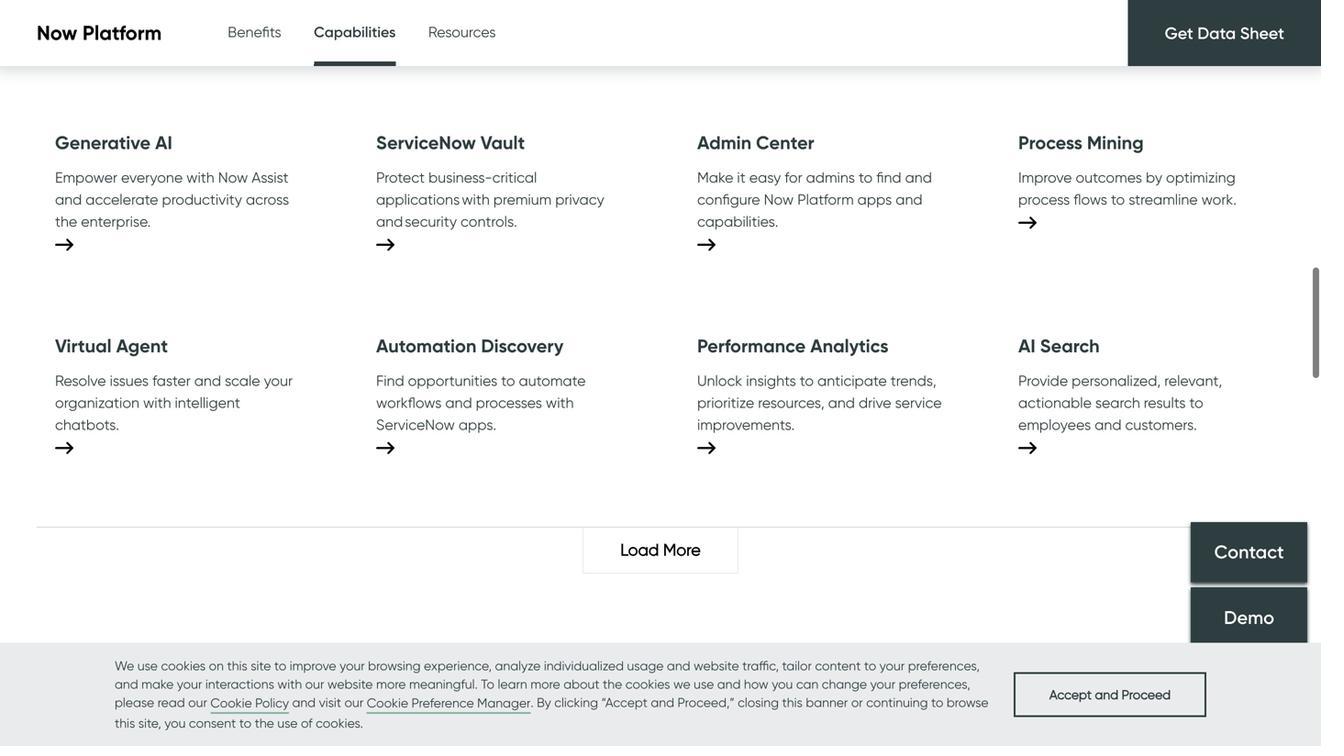 Task type: locate. For each thing, give the bounding box(es) containing it.
everyone
[[121, 168, 183, 186]]

tailor
[[783, 658, 812, 674]]

find
[[376, 372, 404, 389]]

about
[[564, 677, 600, 692]]

with up productivity
[[186, 168, 215, 186]]

2 vertical spatial the
[[255, 716, 274, 731]]

2 vertical spatial use
[[278, 716, 298, 731]]

1 horizontal spatial ai
[[1019, 334, 1036, 357]]

to
[[859, 168, 873, 186], [1112, 190, 1126, 208], [501, 372, 515, 389], [800, 372, 814, 389], [1190, 394, 1204, 412], [274, 658, 287, 674], [865, 658, 877, 674], [932, 695, 944, 711], [239, 716, 252, 731]]

this up interactions
[[227, 658, 248, 674]]

2 horizontal spatial the
[[603, 677, 623, 692]]

and inside cookie policy and visit our cookie preference manager
[[292, 695, 316, 711]]

and inside empower everyone with now assist and accelerate productivity across the enterprise.
[[55, 190, 82, 208]]

cookie down interactions
[[211, 695, 252, 711]]

.
[[531, 695, 534, 711]]

our inside cookie policy and visit our cookie preference manager
[[345, 695, 364, 711]]

to
[[481, 677, 495, 692]]

0 vertical spatial you
[[772, 677, 793, 692]]

1 horizontal spatial this
[[227, 658, 248, 674]]

site
[[251, 658, 271, 674]]

1 horizontal spatial platform
[[798, 190, 854, 208]]

get data sheet link
[[1129, 0, 1322, 66]]

contact
[[1215, 541, 1285, 563]]

now inside empower everyone with now assist and accelerate productivity across the enterprise.
[[218, 168, 248, 186]]

to down relevant,
[[1190, 394, 1204, 412]]

and
[[906, 168, 933, 186], [55, 190, 82, 208], [896, 190, 923, 208], [194, 372, 221, 389], [446, 394, 472, 412], [829, 394, 856, 412], [1095, 416, 1122, 434], [667, 658, 691, 674], [115, 677, 138, 692], [718, 677, 741, 692], [1096, 687, 1119, 702], [292, 695, 316, 711], [651, 695, 675, 711]]

you inside we use cookies on this site to improve your browsing experience, analyze individualized usage and website traffic, tailor content to your preferences, and make your interactions with our website more meaningful. to learn more about the cookies we use and how you can change your preferences, please read our
[[772, 677, 793, 692]]

data
[[1198, 23, 1237, 43]]

our right visit
[[345, 695, 364, 711]]

your inside resolve issues faster and scale your organization with intelligent chatbots.
[[264, 372, 293, 389]]

relevant,
[[1165, 372, 1223, 389]]

servicenow up the protect
[[376, 131, 476, 154]]

with inside resolve issues faster and scale your organization with intelligent chatbots.
[[143, 394, 171, 412]]

use left of
[[278, 716, 298, 731]]

use up proceed," at the bottom right
[[694, 677, 714, 692]]

the down 'policy'
[[255, 716, 274, 731]]

1 vertical spatial servicenow
[[376, 416, 455, 434]]

with
[[186, 168, 215, 186], [143, 394, 171, 412], [546, 394, 574, 412], [278, 677, 302, 692]]

load more link
[[584, 528, 738, 574]]

website
[[694, 658, 740, 674], [328, 677, 373, 692]]

now inside make it easy for admins to find and configure now platform apps and capabilities.
[[764, 190, 794, 208]]

vault
[[481, 131, 525, 154]]

chatbots.
[[55, 416, 119, 434]]

capabilities
[[314, 23, 396, 41]]

cookies up the make
[[161, 658, 206, 674]]

0 horizontal spatial you
[[165, 716, 186, 731]]

cookies down usage
[[626, 677, 671, 692]]

this down please
[[115, 716, 135, 731]]

0 horizontal spatial our
[[188, 695, 207, 711]]

to inside improve outcomes by optimizing process flows to streamline work.
[[1112, 190, 1126, 208]]

processes
[[476, 394, 542, 412]]

the down empower on the left
[[55, 212, 77, 230]]

2 horizontal spatial use
[[694, 677, 714, 692]]

with inside we use cookies on this site to improve your browsing experience, analyze individualized usage and website traffic, tailor content to your preferences, and make your interactions with our website more meaningful. to learn more about the cookies we use and how you can change your preferences, please read our
[[278, 677, 302, 692]]

0 vertical spatial the
[[55, 212, 77, 230]]

0 horizontal spatial platform
[[82, 20, 162, 46]]

accept and proceed
[[1050, 687, 1171, 702]]

improve
[[1019, 168, 1073, 186]]

2 horizontal spatial our
[[345, 695, 364, 711]]

0 vertical spatial preferences,
[[909, 658, 980, 674]]

improve outcomes by optimizing process flows to streamline work.
[[1019, 168, 1237, 208]]

outcomes
[[1076, 168, 1143, 186]]

streamline
[[1129, 190, 1199, 208]]

empower
[[55, 168, 117, 186]]

servicenow down workflows
[[376, 416, 455, 434]]

you down the read
[[165, 716, 186, 731]]

more up by
[[531, 677, 561, 692]]

our down improve
[[305, 677, 324, 692]]

servicenow
[[376, 131, 476, 154], [376, 416, 455, 434]]

of
[[301, 716, 313, 731]]

1 vertical spatial you
[[165, 716, 186, 731]]

traffic,
[[743, 658, 779, 674]]

protect
[[376, 168, 425, 186]]

and inside unlock insights to anticipate trends, prioritize resources, and drive service improvements.
[[829, 394, 856, 412]]

0 vertical spatial use
[[138, 658, 158, 674]]

1 vertical spatial website
[[328, 677, 373, 692]]

and inside button
[[1096, 687, 1119, 702]]

cookies
[[161, 658, 206, 674], [626, 677, 671, 692]]

more down browsing
[[376, 677, 406, 692]]

1 horizontal spatial now
[[218, 168, 248, 186]]

to up resources,
[[800, 372, 814, 389]]

0 vertical spatial platform
[[82, 20, 162, 46]]

view upcoming events
[[1056, 717, 1232, 737]]

0 vertical spatial servicenow
[[376, 131, 476, 154]]

cookie policy and visit our cookie preference manager
[[211, 695, 531, 711]]

to inside find opportunities to automate workflows and processes with servicenow apps.
[[501, 372, 515, 389]]

2 vertical spatial now
[[764, 190, 794, 208]]

more
[[376, 677, 406, 692], [531, 677, 561, 692]]

drive
[[859, 394, 892, 412]]

this
[[227, 658, 248, 674], [783, 695, 803, 711], [115, 716, 135, 731]]

performance analytics
[[698, 334, 889, 357]]

1 vertical spatial the
[[603, 677, 623, 692]]

process
[[1019, 190, 1071, 208]]

admin center
[[698, 131, 815, 154]]

easy
[[750, 168, 781, 186]]

learn
[[498, 677, 528, 692]]

1 vertical spatial ai
[[1019, 334, 1036, 357]]

you inside . by clicking "accept and proceed," closing this banner or continuing to browse this site, you consent to the use of cookies.
[[165, 716, 186, 731]]

sheet
[[1241, 23, 1285, 43]]

enterprise.
[[81, 212, 151, 230]]

demo
[[1225, 606, 1275, 629]]

website up proceed," at the bottom right
[[694, 658, 740, 674]]

0 vertical spatial now
[[37, 20, 77, 46]]

ai up provide
[[1019, 334, 1036, 357]]

1 vertical spatial platform
[[798, 190, 854, 208]]

1 horizontal spatial cookie
[[367, 695, 409, 711]]

servicenow inside find opportunities to automate workflows and processes with servicenow apps.
[[376, 416, 455, 434]]

ai
[[155, 131, 172, 154], [1019, 334, 1036, 357]]

content
[[815, 658, 861, 674]]

now
[[37, 20, 77, 46], [218, 168, 248, 186], [764, 190, 794, 208]]

to left the 'browse' at the bottom of page
[[932, 695, 944, 711]]

results
[[1144, 394, 1187, 412]]

make
[[141, 677, 174, 692]]

ai up everyone
[[155, 131, 172, 154]]

you
[[772, 677, 793, 692], [165, 716, 186, 731]]

cookie preference manager link
[[367, 694, 531, 714]]

provide personalized, relevant, actionable search results to employees and customers.
[[1019, 372, 1223, 434]]

with down faster
[[143, 394, 171, 412]]

to left find
[[859, 168, 873, 186]]

clicking
[[555, 695, 599, 711]]

accept
[[1050, 687, 1092, 702]]

our up the consent at the left of the page
[[188, 695, 207, 711]]

1 horizontal spatial cookies
[[626, 677, 671, 692]]

1 more from the left
[[376, 677, 406, 692]]

0 horizontal spatial the
[[55, 212, 77, 230]]

trends,
[[891, 372, 937, 389]]

platform
[[82, 20, 162, 46], [798, 190, 854, 208]]

2 horizontal spatial now
[[764, 190, 794, 208]]

2 servicenow from the top
[[376, 416, 455, 434]]

work.
[[1202, 190, 1237, 208]]

the up "accept on the left
[[603, 677, 623, 692]]

0 horizontal spatial cookie
[[211, 695, 252, 711]]

use up the make
[[138, 658, 158, 674]]

center
[[757, 131, 815, 154]]

0 vertical spatial this
[[227, 658, 248, 674]]

1 vertical spatial this
[[783, 695, 803, 711]]

actionable
[[1019, 394, 1092, 412]]

0 vertical spatial ai
[[155, 131, 172, 154]]

1 horizontal spatial more
[[531, 677, 561, 692]]

0 horizontal spatial this
[[115, 716, 135, 731]]

analytics
[[811, 334, 889, 357]]

benefits
[[228, 23, 281, 41]]

website up visit
[[328, 677, 373, 692]]

applications with
[[376, 190, 490, 208]]

anticipate
[[818, 372, 887, 389]]

1 horizontal spatial the
[[255, 716, 274, 731]]

0 horizontal spatial more
[[376, 677, 406, 692]]

2 horizontal spatial this
[[783, 695, 803, 711]]

0 horizontal spatial cookies
[[161, 658, 206, 674]]

and inside find opportunities to automate workflows and processes with servicenow apps.
[[446, 394, 472, 412]]

with up 'policy'
[[278, 677, 302, 692]]

1 horizontal spatial use
[[278, 716, 298, 731]]

1 horizontal spatial website
[[694, 658, 740, 674]]

it
[[738, 168, 746, 186]]

read
[[158, 695, 185, 711]]

to down outcomes
[[1112, 190, 1126, 208]]

0 horizontal spatial website
[[328, 677, 373, 692]]

0 vertical spatial website
[[694, 658, 740, 674]]

0 horizontal spatial now
[[37, 20, 77, 46]]

on
[[209, 658, 224, 674]]

you down tailor
[[772, 677, 793, 692]]

browsing
[[368, 658, 421, 674]]

proceed,"
[[678, 695, 735, 711]]

1 vertical spatial preferences,
[[899, 677, 971, 692]]

cookie down browsing
[[367, 695, 409, 711]]

resources,
[[758, 394, 825, 412]]

with down automate
[[546, 394, 574, 412]]

0 vertical spatial cookies
[[161, 658, 206, 674]]

this down can
[[783, 695, 803, 711]]

individualized
[[544, 658, 624, 674]]

admin
[[698, 131, 752, 154]]

with inside find opportunities to automate workflows and processes with servicenow apps.
[[546, 394, 574, 412]]

1 vertical spatial now
[[218, 168, 248, 186]]

closing
[[738, 695, 779, 711]]

employees
[[1019, 416, 1092, 434]]

search
[[1096, 394, 1141, 412]]

1 horizontal spatial you
[[772, 677, 793, 692]]

to up processes
[[501, 372, 515, 389]]

how
[[744, 677, 769, 692]]

browse
[[947, 695, 989, 711]]

with inside empower everyone with now assist and accelerate productivity across the enterprise.
[[186, 168, 215, 186]]

generative ai
[[55, 131, 172, 154]]

configure
[[698, 190, 761, 208]]

use inside . by clicking "accept and proceed," closing this banner or continuing to browse this site, you consent to the use of cookies.
[[278, 716, 298, 731]]

by
[[537, 695, 551, 711]]

to up change
[[865, 658, 877, 674]]

process
[[1019, 131, 1083, 154]]



Task type: vqa. For each thing, say whether or not it's contained in the screenshot.
'your' related to organization.
no



Task type: describe. For each thing, give the bounding box(es) containing it.
resolve
[[55, 372, 106, 389]]

capabilities link
[[314, 0, 396, 69]]

organization
[[55, 394, 139, 412]]

consent
[[189, 716, 236, 731]]

2 vertical spatial this
[[115, 716, 135, 731]]

events
[[1178, 717, 1228, 737]]

business-
[[429, 168, 493, 186]]

the inside empower everyone with now assist and accelerate productivity across the enterprise.
[[55, 212, 77, 230]]

load more
[[621, 540, 701, 560]]

visit
[[319, 695, 342, 711]]

we
[[115, 658, 134, 674]]

virtual
[[55, 334, 112, 357]]

discovery
[[481, 334, 564, 357]]

interactions
[[205, 677, 274, 692]]

policy
[[255, 695, 289, 711]]

and inside . by clicking "accept and proceed," closing this banner or continuing to browse this site, you consent to the use of cookies.
[[651, 695, 675, 711]]

admins
[[807, 168, 856, 186]]

apps
[[858, 190, 893, 208]]

to inside unlock insights to anticipate trends, prioritize resources, and drive service improvements.
[[800, 372, 814, 389]]

to down cookie policy link
[[239, 716, 252, 731]]

platform inside make it easy for admins to find and configure now platform apps and capabilities.
[[798, 190, 854, 208]]

process mining
[[1019, 131, 1144, 154]]

assist
[[252, 168, 289, 186]]

across
[[246, 190, 289, 208]]

more
[[664, 540, 701, 560]]

unlock
[[698, 372, 743, 389]]

experience,
[[424, 658, 492, 674]]

flows
[[1074, 190, 1108, 208]]

ai search
[[1019, 334, 1100, 357]]

1 horizontal spatial our
[[305, 677, 324, 692]]

to right the site
[[274, 658, 287, 674]]

make
[[698, 168, 734, 186]]

improvements.
[[698, 416, 795, 434]]

cookies.
[[316, 716, 363, 731]]

the inside . by clicking "accept and proceed," closing this banner or continuing to browse this site, you consent to the use of cookies.
[[255, 716, 274, 731]]

service
[[896, 394, 942, 412]]

customers.
[[1126, 416, 1198, 434]]

view
[[1056, 717, 1092, 737]]

upcoming
[[1096, 717, 1174, 737]]

0 horizontal spatial ai
[[155, 131, 172, 154]]

resolve issues faster and scale your organization with intelligent chatbots.
[[55, 372, 293, 434]]

analyze
[[495, 658, 541, 674]]

and inside resolve issues faster and scale your organization with intelligent chatbots.
[[194, 372, 221, 389]]

this inside we use cookies on this site to improve your browsing experience, analyze individualized usage and website traffic, tailor content to your preferences, and make your interactions with our website more meaningful. to learn more about the cookies we use and how you can change your preferences, please read our
[[227, 658, 248, 674]]

servicenow vault
[[376, 131, 525, 154]]

1 servicenow from the top
[[376, 131, 476, 154]]

critical
[[493, 168, 537, 186]]

preference
[[412, 695, 474, 711]]

apps.
[[459, 416, 497, 434]]

controls.
[[461, 212, 518, 230]]

workflows
[[376, 394, 442, 412]]

1 cookie from the left
[[211, 695, 252, 711]]

resources link
[[429, 0, 496, 64]]

automate
[[519, 372, 586, 389]]

2 more from the left
[[531, 677, 561, 692]]

opportunities
[[408, 372, 498, 389]]

virtual agent
[[55, 334, 168, 357]]

resources
[[429, 23, 496, 41]]

unlock insights to anticipate trends, prioritize resources, and drive service improvements.
[[698, 372, 942, 434]]

to inside make it easy for admins to find and configure now platform apps and capabilities.
[[859, 168, 873, 186]]

to inside "provide personalized, relevant, actionable search results to employees and customers."
[[1190, 394, 1204, 412]]

2 cookie from the left
[[367, 695, 409, 711]]

find opportunities to automate workflows and processes with servicenow apps.
[[376, 372, 586, 434]]

banner
[[806, 695, 849, 711]]

1 vertical spatial use
[[694, 677, 714, 692]]

1 vertical spatial cookies
[[626, 677, 671, 692]]

intelligent
[[175, 394, 240, 412]]

issues
[[110, 372, 149, 389]]

agent
[[116, 334, 168, 357]]

protect business-critical applications with premium privacy and security controls.
[[376, 168, 605, 230]]

manager
[[477, 695, 531, 711]]

. by clicking "accept and proceed," closing this banner or continuing to browse this site, you consent to the use of cookies.
[[115, 695, 989, 731]]

we use cookies on this site to improve your browsing experience, analyze individualized usage and website traffic, tailor content to your preferences, and make your interactions with our website more meaningful. to learn more about the cookies we use and how you can change your preferences, please read our
[[115, 658, 980, 711]]

make it easy for admins to find and configure now platform apps and capabilities.
[[698, 168, 933, 230]]

find
[[877, 168, 902, 186]]

and inside "provide personalized, relevant, actionable search results to employees and customers."
[[1095, 416, 1122, 434]]

get
[[1165, 23, 1194, 43]]

"accept
[[602, 695, 648, 711]]

now platform
[[37, 20, 162, 46]]

provide
[[1019, 372, 1069, 389]]

0 horizontal spatial use
[[138, 658, 158, 674]]

automation
[[376, 334, 477, 357]]

continuing
[[867, 695, 929, 711]]

by
[[1147, 168, 1163, 186]]

capabilities.
[[698, 212, 779, 230]]

premium
[[494, 190, 552, 208]]

the inside we use cookies on this site to improve your browsing experience, analyze individualized usage and website traffic, tailor content to your preferences, and make your interactions with our website more meaningful. to learn more about the cookies we use and how you can change your preferences, please read our
[[603, 677, 623, 692]]

and security
[[376, 212, 457, 230]]



